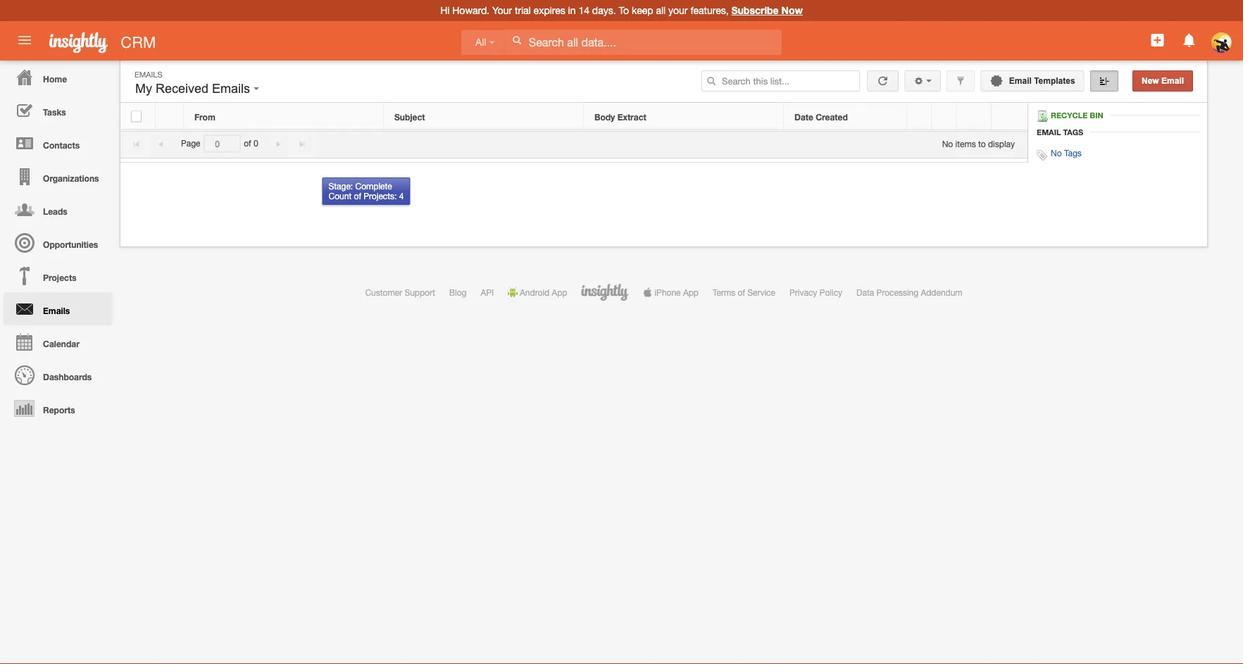 Task type: vqa. For each thing, say whether or not it's contained in the screenshot.
Follow image corresponding to A
no



Task type: describe. For each thing, give the bounding box(es) containing it.
dashboards
[[43, 372, 92, 382]]

refresh list image
[[877, 76, 890, 86]]

blog
[[449, 288, 467, 297]]

data processing addendum
[[857, 288, 963, 297]]

organizations link
[[4, 160, 113, 193]]

app for iphone app
[[684, 288, 699, 297]]

count
[[329, 191, 352, 201]]

opportunities
[[43, 240, 98, 250]]

your
[[493, 5, 512, 16]]

android
[[520, 288, 550, 297]]

page
[[181, 139, 201, 149]]

tasks
[[43, 107, 66, 117]]

of 0
[[244, 139, 258, 149]]

stage: complete count of projects: 4
[[329, 181, 404, 201]]

none checkbox inside row
[[131, 111, 142, 122]]

email tags
[[1037, 128, 1084, 137]]

recycle bin link
[[1037, 111, 1111, 122]]

row containing from
[[121, 104, 1028, 130]]

Search this list... text field
[[702, 70, 861, 92]]

projects:
[[364, 191, 397, 201]]

my
[[135, 81, 152, 96]]

date
[[795, 112, 814, 122]]

items
[[956, 139, 977, 149]]

0
[[254, 139, 258, 149]]

no for no tags
[[1052, 148, 1063, 158]]

date created
[[795, 112, 848, 122]]

all
[[476, 37, 487, 48]]

reports
[[43, 405, 75, 415]]

cog image
[[914, 76, 924, 86]]

blog link
[[449, 288, 467, 297]]

expires
[[534, 5, 566, 16]]

processing
[[877, 288, 919, 297]]

email for templates
[[1010, 76, 1032, 86]]

from
[[195, 112, 216, 122]]

privacy
[[790, 288, 818, 297]]

navigation containing home
[[0, 61, 113, 425]]

2 horizontal spatial of
[[738, 288, 746, 297]]

4
[[399, 191, 404, 201]]

terms
[[713, 288, 736, 297]]

terms of service link
[[713, 288, 776, 297]]

api link
[[481, 288, 494, 297]]

all link
[[462, 30, 504, 55]]

iphone app
[[655, 288, 699, 297]]

terms of service
[[713, 288, 776, 297]]

bin
[[1091, 111, 1104, 120]]

email templates
[[1008, 76, 1076, 86]]

subscribe
[[732, 5, 779, 16]]

new email link
[[1133, 70, 1194, 92]]

show list view filters image
[[957, 76, 966, 86]]

your
[[669, 5, 688, 16]]

addendum
[[922, 288, 963, 297]]

data processing addendum link
[[857, 288, 963, 297]]

hi
[[441, 5, 450, 16]]

recycle bin
[[1052, 111, 1104, 120]]

days.
[[593, 5, 616, 16]]

extract
[[618, 112, 647, 122]]

contacts
[[43, 140, 80, 150]]

iphone app link
[[643, 288, 699, 297]]

of inside stage: complete count of projects: 4
[[354, 191, 362, 201]]

subscribe now link
[[732, 5, 803, 16]]

to
[[979, 139, 987, 149]]

all
[[656, 5, 666, 16]]

hi howard. your trial expires in 14 days. to keep all your features, subscribe now
[[441, 5, 803, 16]]

home
[[43, 74, 67, 84]]

privacy policy
[[790, 288, 843, 297]]

projects link
[[4, 259, 113, 292]]

howard.
[[453, 5, 490, 16]]

show sidebar image
[[1100, 76, 1110, 86]]



Task type: locate. For each thing, give the bounding box(es) containing it.
to
[[619, 5, 629, 16]]

android app link
[[508, 288, 568, 297]]

new
[[1142, 76, 1160, 86]]

email templates link
[[981, 70, 1085, 92]]

of
[[244, 139, 251, 149], [354, 191, 362, 201], [738, 288, 746, 297]]

2 horizontal spatial emails
[[212, 81, 250, 96]]

email left the templates
[[1010, 76, 1032, 86]]

app
[[552, 288, 568, 297], [684, 288, 699, 297]]

emails link
[[4, 292, 113, 326]]

email left tags
[[1037, 128, 1062, 137]]

data
[[857, 288, 875, 297]]

app right iphone
[[684, 288, 699, 297]]

1 vertical spatial emails
[[212, 81, 250, 96]]

no left the tags
[[1052, 148, 1063, 158]]

1 horizontal spatial emails
[[135, 70, 162, 79]]

no tags link
[[1052, 148, 1082, 158]]

no left items
[[943, 139, 954, 149]]

leads
[[43, 207, 67, 216]]

Search all data.... text field
[[505, 30, 782, 55]]

of right count
[[354, 191, 362, 201]]

contacts link
[[4, 127, 113, 160]]

my received emails
[[135, 81, 254, 96]]

android app
[[520, 288, 568, 297]]

calendar
[[43, 339, 80, 349]]

api
[[481, 288, 494, 297]]

emails inside navigation
[[43, 306, 70, 316]]

14
[[579, 5, 590, 16]]

emails up calendar link in the left of the page
[[43, 306, 70, 316]]

tasks link
[[4, 94, 113, 127]]

no items to display
[[943, 139, 1016, 149]]

complete
[[356, 181, 392, 191]]

support
[[405, 288, 435, 297]]

new email
[[1142, 76, 1185, 86]]

1 app from the left
[[552, 288, 568, 297]]

emails up my in the top left of the page
[[135, 70, 162, 79]]

1 horizontal spatial no
[[1052, 148, 1063, 158]]

search image
[[707, 76, 717, 86]]

subject
[[395, 112, 425, 122]]

projects
[[43, 273, 77, 283]]

customer support
[[365, 288, 435, 297]]

in
[[569, 5, 576, 16]]

emails
[[135, 70, 162, 79], [212, 81, 250, 96], [43, 306, 70, 316]]

iphone
[[655, 288, 681, 297]]

email right new
[[1162, 76, 1185, 86]]

customer support link
[[365, 288, 435, 297]]

calendar link
[[4, 326, 113, 359]]

tags
[[1064, 128, 1084, 137]]

keep
[[632, 5, 654, 16]]

of right terms
[[738, 288, 746, 297]]

2 horizontal spatial email
[[1162, 76, 1185, 86]]

email inside new email link
[[1162, 76, 1185, 86]]

recycle
[[1052, 111, 1088, 120]]

reports link
[[4, 392, 113, 425]]

1 vertical spatial of
[[354, 191, 362, 201]]

0 vertical spatial emails
[[135, 70, 162, 79]]

privacy policy link
[[790, 288, 843, 297]]

0 horizontal spatial of
[[244, 139, 251, 149]]

home link
[[4, 61, 113, 94]]

app right android
[[552, 288, 568, 297]]

white image
[[512, 35, 522, 45]]

no
[[943, 139, 954, 149], [1052, 148, 1063, 158]]

1 horizontal spatial app
[[684, 288, 699, 297]]

0 vertical spatial of
[[244, 139, 251, 149]]

opportunities link
[[4, 226, 113, 259]]

row
[[121, 104, 1028, 130]]

policy
[[820, 288, 843, 297]]

0 horizontal spatial app
[[552, 288, 568, 297]]

navigation
[[0, 61, 113, 425]]

emails inside button
[[212, 81, 250, 96]]

trial
[[515, 5, 531, 16]]

2 app from the left
[[684, 288, 699, 297]]

templates
[[1035, 76, 1076, 86]]

my received emails button
[[132, 78, 263, 99]]

tags
[[1065, 148, 1082, 158]]

2 vertical spatial of
[[738, 288, 746, 297]]

app for android app
[[552, 288, 568, 297]]

crm
[[121, 33, 156, 51]]

body
[[595, 112, 616, 122]]

customer
[[365, 288, 402, 297]]

of left the 0
[[244, 139, 251, 149]]

no for no items to display
[[943, 139, 954, 149]]

no tags
[[1052, 148, 1082, 158]]

email
[[1010, 76, 1032, 86], [1162, 76, 1185, 86], [1037, 128, 1062, 137]]

now
[[782, 5, 803, 16]]

None checkbox
[[131, 111, 142, 122]]

service
[[748, 288, 776, 297]]

created
[[816, 112, 848, 122]]

dashboards link
[[4, 359, 113, 392]]

email inside "email templates" link
[[1010, 76, 1032, 86]]

features,
[[691, 5, 729, 16]]

0 horizontal spatial no
[[943, 139, 954, 149]]

body extract
[[595, 112, 647, 122]]

0 horizontal spatial email
[[1010, 76, 1032, 86]]

2 vertical spatial emails
[[43, 306, 70, 316]]

notifications image
[[1182, 32, 1199, 49]]

emails up from
[[212, 81, 250, 96]]

1 horizontal spatial of
[[354, 191, 362, 201]]

display
[[989, 139, 1016, 149]]

1 horizontal spatial email
[[1037, 128, 1062, 137]]

stage:
[[329, 181, 353, 191]]

0 horizontal spatial emails
[[43, 306, 70, 316]]

organizations
[[43, 173, 99, 183]]

email for tags
[[1037, 128, 1062, 137]]



